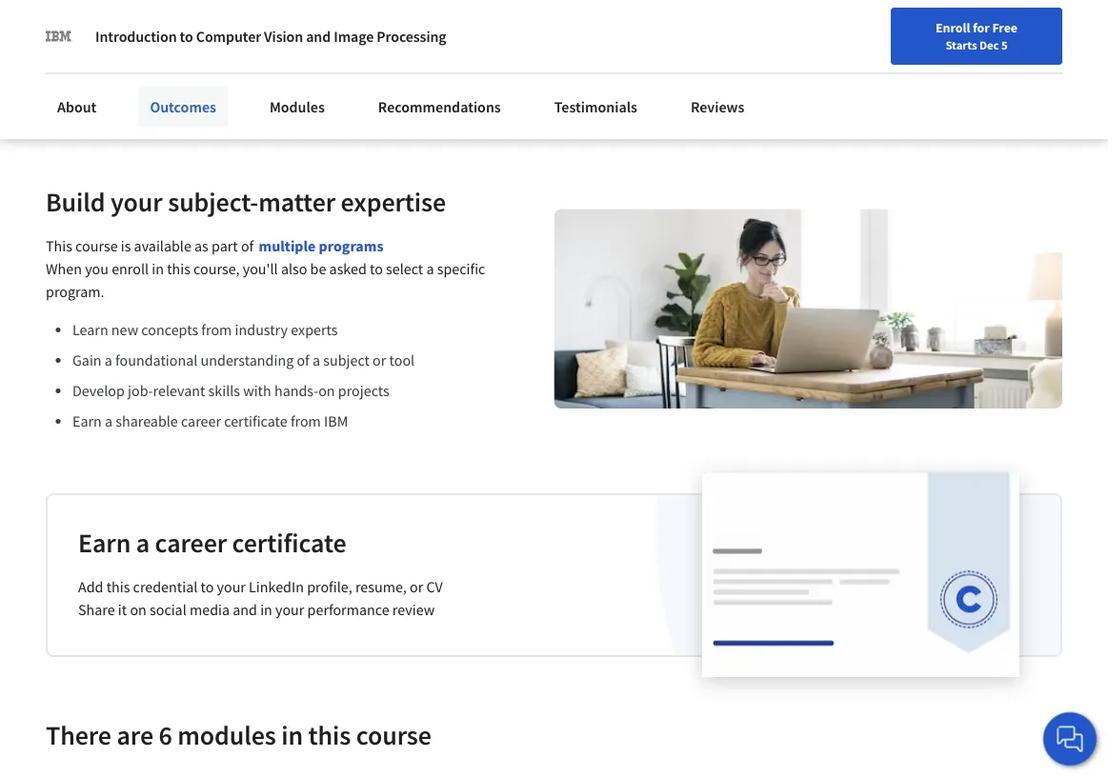 Task type: describe. For each thing, give the bounding box(es) containing it.
1 horizontal spatial your
[[217, 578, 246, 597]]

1 vertical spatial course
[[356, 719, 432, 753]]

a for earn a shareable career certificate from ibm
[[105, 412, 113, 431]]

subject
[[323, 351, 370, 370]]

review
[[392, 601, 435, 620]]

how
[[124, 0, 173, 15]]

modules
[[270, 97, 325, 116]]

processing
[[377, 27, 447, 46]]

computer
[[196, 27, 261, 46]]

learn for learn new concepts from industry experts
[[72, 320, 108, 339]]

credential
[[133, 578, 198, 597]]

testimonials
[[554, 97, 637, 116]]

you
[[85, 259, 109, 278]]

available
[[134, 237, 191, 256]]

gain
[[72, 351, 102, 370]]

learn for learn more about coursera for business
[[77, 72, 115, 91]]

build
[[46, 186, 105, 219]]

experts
[[291, 320, 338, 339]]

add this credential to your linkedin profile, resume, or cv share it on social media and in your performance review
[[78, 578, 443, 620]]

on inside add this credential to your linkedin profile, resume, or cv share it on social media and in your performance review
[[130, 601, 147, 620]]

concepts
[[141, 320, 198, 339]]

learn more about coursera for business link
[[77, 72, 341, 91]]

earn for earn a shareable career certificate from ibm
[[72, 412, 102, 431]]

social
[[150, 601, 187, 620]]

enroll
[[112, 259, 149, 278]]

earn for earn a career certificate
[[78, 527, 131, 560]]

shareable
[[116, 412, 178, 431]]

as
[[194, 237, 209, 256]]

enroll
[[936, 19, 970, 36]]

programs
[[319, 237, 384, 256]]

testimonials link
[[543, 86, 649, 128]]

media
[[190, 601, 230, 620]]

matter
[[258, 186, 336, 219]]

image
[[334, 27, 374, 46]]

a for gain a foundational understanding of a subject or tool
[[105, 351, 112, 370]]

introduction to computer vision and image processing
[[95, 27, 447, 46]]

1 horizontal spatial and
[[306, 27, 331, 46]]

0 horizontal spatial or
[[373, 351, 386, 370]]

in inside add this credential to your linkedin profile, resume, or cv share it on social media and in your performance review
[[260, 601, 272, 620]]

at
[[307, 0, 330, 15]]

2 vertical spatial in
[[281, 719, 303, 753]]

is
[[121, 237, 131, 256]]

coursera enterprise logos image
[[713, 3, 1031, 71]]

coursera career certificate image
[[702, 473, 1020, 677]]

skills inside see how employees at top companies are mastering in-demand skills
[[207, 16, 265, 50]]

job-
[[128, 381, 153, 400]]

about
[[57, 97, 97, 116]]

0 vertical spatial your
[[111, 186, 163, 219]]

develop
[[72, 381, 125, 400]]

outcomes link
[[139, 86, 228, 128]]

about
[[156, 72, 195, 91]]

employees
[[178, 0, 302, 15]]

0 horizontal spatial are
[[117, 719, 153, 753]]

profile,
[[307, 578, 352, 597]]

free
[[992, 19, 1018, 36]]

asked
[[329, 259, 367, 278]]

for inside enroll for free starts dec 5
[[973, 19, 990, 36]]

with
[[243, 381, 271, 400]]

this
[[46, 237, 72, 256]]

part
[[212, 237, 238, 256]]

develop job-relevant skills with hands-on projects
[[72, 381, 389, 400]]

performance
[[307, 601, 389, 620]]

see how employees at top companies are mastering in-demand skills
[[77, 0, 664, 50]]

a inside this course is available as part of multiple programs when you enroll in this course, you'll also be asked to select a specific program.
[[426, 259, 434, 278]]

subject-
[[168, 186, 258, 219]]

a left subject
[[313, 351, 320, 370]]

companies
[[379, 0, 502, 15]]

build your subject-matter expertise
[[46, 186, 446, 219]]

6
[[159, 719, 172, 753]]

1 vertical spatial certificate
[[232, 527, 346, 560]]

linkedin
[[249, 578, 304, 597]]

earn a shareable career certificate from ibm
[[72, 412, 348, 431]]

expertise
[[341, 186, 446, 219]]

specific
[[437, 259, 485, 278]]

when
[[46, 259, 82, 278]]

enroll for free starts dec 5
[[936, 19, 1018, 52]]

it
[[118, 601, 127, 620]]

there are 6 modules in this course
[[46, 719, 432, 753]]



Task type: vqa. For each thing, say whether or not it's contained in the screenshot.
Inspired
no



Task type: locate. For each thing, give the bounding box(es) containing it.
your up is
[[111, 186, 163, 219]]

learn
[[77, 72, 115, 91], [72, 320, 108, 339]]

certificate down with
[[224, 412, 287, 431]]

earn
[[72, 412, 102, 431], [78, 527, 131, 560]]

this inside add this credential to your linkedin profile, resume, or cv share it on social media and in your performance review
[[106, 578, 130, 597]]

mastering
[[549, 0, 664, 15]]

in down linkedin
[[260, 601, 272, 620]]

None search field
[[241, 12, 384, 50]]

menu item
[[759, 19, 882, 81]]

your up media
[[217, 578, 246, 597]]

multiple
[[259, 237, 316, 256]]

on up ibm
[[318, 381, 335, 400]]

on right the it
[[130, 601, 147, 620]]

0 horizontal spatial on
[[130, 601, 147, 620]]

vision
[[264, 27, 303, 46]]

this inside this course is available as part of multiple programs when you enroll in this course, you'll also be asked to select a specific program.
[[167, 259, 190, 278]]

tool
[[389, 351, 415, 370]]

relevant
[[153, 381, 205, 400]]

1 horizontal spatial of
[[297, 351, 309, 370]]

modules
[[177, 719, 276, 753]]

chat with us image
[[1055, 724, 1085, 755]]

1 vertical spatial from
[[291, 412, 321, 431]]

from left ibm
[[291, 412, 321, 431]]

0 vertical spatial earn
[[72, 412, 102, 431]]

are left mastering
[[507, 0, 544, 15]]

of right part
[[241, 237, 254, 256]]

0 vertical spatial and
[[306, 27, 331, 46]]

course,
[[194, 259, 240, 278]]

industry
[[235, 320, 288, 339]]

in down available
[[152, 259, 164, 278]]

career down relevant
[[181, 412, 221, 431]]

0 vertical spatial learn
[[77, 72, 115, 91]]

more
[[118, 72, 153, 91]]

or left tool
[[373, 351, 386, 370]]

1 vertical spatial to
[[370, 259, 383, 278]]

earn a career certificate
[[78, 527, 346, 560]]

of
[[241, 237, 254, 256], [297, 351, 309, 370]]

1 vertical spatial your
[[217, 578, 246, 597]]

1 vertical spatial career
[[155, 527, 227, 560]]

skills left with
[[208, 381, 240, 400]]

dec
[[980, 37, 999, 52]]

cv
[[426, 578, 443, 597]]

new
[[111, 320, 138, 339]]

a up credential
[[136, 527, 150, 560]]

recommendations
[[378, 97, 501, 116]]

there
[[46, 719, 111, 753]]

1 vertical spatial of
[[297, 351, 309, 370]]

0 horizontal spatial course
[[75, 237, 118, 256]]

1 vertical spatial and
[[233, 601, 257, 620]]

for up modules at top left
[[260, 72, 280, 91]]

0 vertical spatial course
[[75, 237, 118, 256]]

0 horizontal spatial your
[[111, 186, 163, 219]]

learn up about
[[77, 72, 115, 91]]

starts
[[946, 37, 977, 52]]

a right select
[[426, 259, 434, 278]]

in-
[[77, 16, 107, 50]]

be
[[310, 259, 326, 278]]

2 horizontal spatial in
[[281, 719, 303, 753]]

certificate
[[224, 412, 287, 431], [232, 527, 346, 560]]

0 vertical spatial certificate
[[224, 412, 287, 431]]

or inside add this credential to your linkedin profile, resume, or cv share it on social media and in your performance review
[[410, 578, 423, 597]]

gain a foundational understanding of a subject or tool
[[72, 351, 415, 370]]

1 vertical spatial this
[[106, 578, 130, 597]]

business
[[283, 72, 341, 91]]

0 vertical spatial in
[[152, 259, 164, 278]]

1 horizontal spatial for
[[973, 19, 990, 36]]

a for earn a career certificate
[[136, 527, 150, 560]]

see
[[77, 0, 119, 15]]

a
[[426, 259, 434, 278], [105, 351, 112, 370], [313, 351, 320, 370], [105, 412, 113, 431], [136, 527, 150, 560]]

foundational
[[115, 351, 198, 370]]

coursera image
[[10, 15, 131, 46]]

share
[[78, 601, 115, 620]]

you'll
[[243, 259, 278, 278]]

0 vertical spatial of
[[241, 237, 254, 256]]

or left the cv at the bottom of page
[[410, 578, 423, 597]]

outcomes
[[150, 97, 216, 116]]

modules link
[[258, 86, 336, 128]]

course
[[75, 237, 118, 256], [356, 719, 432, 753]]

a right the gain
[[105, 351, 112, 370]]

1 vertical spatial for
[[260, 72, 280, 91]]

a down develop
[[105, 412, 113, 431]]

1 vertical spatial skills
[[208, 381, 240, 400]]

are inside see how employees at top companies are mastering in-demand skills
[[507, 0, 544, 15]]

to inside add this credential to your linkedin profile, resume, or cv share it on social media and in your performance review
[[201, 578, 214, 597]]

1 vertical spatial or
[[410, 578, 423, 597]]

projects
[[338, 381, 389, 400]]

1 horizontal spatial this
[[167, 259, 190, 278]]

select
[[386, 259, 423, 278]]

certificate up linkedin
[[232, 527, 346, 560]]

and right media
[[233, 601, 257, 620]]

on
[[318, 381, 335, 400], [130, 601, 147, 620]]

skills down 'employees'
[[207, 16, 265, 50]]

2 horizontal spatial this
[[308, 719, 351, 753]]

and down at
[[306, 27, 331, 46]]

0 horizontal spatial to
[[180, 27, 193, 46]]

ibm
[[324, 412, 348, 431]]

0 horizontal spatial this
[[106, 578, 130, 597]]

to up media
[[201, 578, 214, 597]]

course inside this course is available as part of multiple programs when you enroll in this course, you'll also be asked to select a specific program.
[[75, 237, 118, 256]]

2 horizontal spatial your
[[275, 601, 304, 620]]

1 vertical spatial earn
[[78, 527, 131, 560]]

for
[[973, 19, 990, 36], [260, 72, 280, 91]]

0 horizontal spatial in
[[152, 259, 164, 278]]

2 vertical spatial to
[[201, 578, 214, 597]]

1 horizontal spatial from
[[291, 412, 321, 431]]

learn new concepts from industry experts
[[72, 320, 338, 339]]

reviews
[[691, 97, 745, 116]]

1 horizontal spatial are
[[507, 0, 544, 15]]

this course is available as part of multiple programs when you enroll in this course, you'll also be asked to select a specific program.
[[46, 237, 485, 301]]

0 vertical spatial this
[[167, 259, 190, 278]]

in right the modules
[[281, 719, 303, 753]]

earn down develop
[[72, 412, 102, 431]]

earn up add
[[78, 527, 131, 560]]

career up credential
[[155, 527, 227, 560]]

2 horizontal spatial to
[[370, 259, 383, 278]]

show notifications image
[[902, 24, 925, 47]]

from
[[201, 320, 232, 339], [291, 412, 321, 431]]

2 vertical spatial your
[[275, 601, 304, 620]]

to left computer
[[180, 27, 193, 46]]

to inside this course is available as part of multiple programs when you enroll in this course, you'll also be asked to select a specific program.
[[370, 259, 383, 278]]

2 vertical spatial this
[[308, 719, 351, 753]]

add
[[78, 578, 103, 597]]

are left '6'
[[117, 719, 153, 753]]

also
[[281, 259, 307, 278]]

in inside this course is available as part of multiple programs when you enroll in this course, you'll also be asked to select a specific program.
[[152, 259, 164, 278]]

hands-
[[274, 381, 318, 400]]

of up hands-
[[297, 351, 309, 370]]

coursera
[[198, 72, 258, 91]]

skills
[[207, 16, 265, 50], [208, 381, 240, 400]]

1 horizontal spatial in
[[260, 601, 272, 620]]

your down linkedin
[[275, 601, 304, 620]]

0 horizontal spatial from
[[201, 320, 232, 339]]

1 horizontal spatial on
[[318, 381, 335, 400]]

1 vertical spatial learn
[[72, 320, 108, 339]]

program.
[[46, 282, 104, 301]]

1 vertical spatial are
[[117, 719, 153, 753]]

5
[[1001, 37, 1008, 52]]

understanding
[[201, 351, 294, 370]]

1 vertical spatial on
[[130, 601, 147, 620]]

and inside add this credential to your linkedin profile, resume, or cv share it on social media and in your performance review
[[233, 601, 257, 620]]

0 vertical spatial are
[[507, 0, 544, 15]]

1 vertical spatial in
[[260, 601, 272, 620]]

introduction
[[95, 27, 177, 46]]

0 horizontal spatial of
[[241, 237, 254, 256]]

recommendations link
[[367, 86, 512, 128]]

to left select
[[370, 259, 383, 278]]

0 vertical spatial from
[[201, 320, 232, 339]]

0 vertical spatial on
[[318, 381, 335, 400]]

1 horizontal spatial to
[[201, 578, 214, 597]]

of inside this course is available as part of multiple programs when you enroll in this course, you'll also be asked to select a specific program.
[[241, 237, 254, 256]]

top
[[335, 0, 373, 15]]

1 horizontal spatial or
[[410, 578, 423, 597]]

or
[[373, 351, 386, 370], [410, 578, 423, 597]]

1 horizontal spatial course
[[356, 719, 432, 753]]

learn up the gain
[[72, 320, 108, 339]]

0 vertical spatial career
[[181, 412, 221, 431]]

reviews link
[[679, 86, 756, 128]]

are
[[507, 0, 544, 15], [117, 719, 153, 753]]

0 vertical spatial for
[[973, 19, 990, 36]]

about link
[[46, 86, 108, 128]]

demand
[[107, 16, 202, 50]]

0 vertical spatial to
[[180, 27, 193, 46]]

learn more about coursera for business
[[77, 72, 341, 91]]

career
[[181, 412, 221, 431], [155, 527, 227, 560]]

from up gain a foundational understanding of a subject or tool
[[201, 320, 232, 339]]

ibm image
[[46, 23, 72, 50]]

multiple programs button
[[259, 235, 384, 257]]

0 vertical spatial or
[[373, 351, 386, 370]]

0 horizontal spatial and
[[233, 601, 257, 620]]

0 vertical spatial skills
[[207, 16, 265, 50]]

your
[[111, 186, 163, 219], [217, 578, 246, 597], [275, 601, 304, 620]]

for up 'dec'
[[973, 19, 990, 36]]

0 horizontal spatial for
[[260, 72, 280, 91]]



